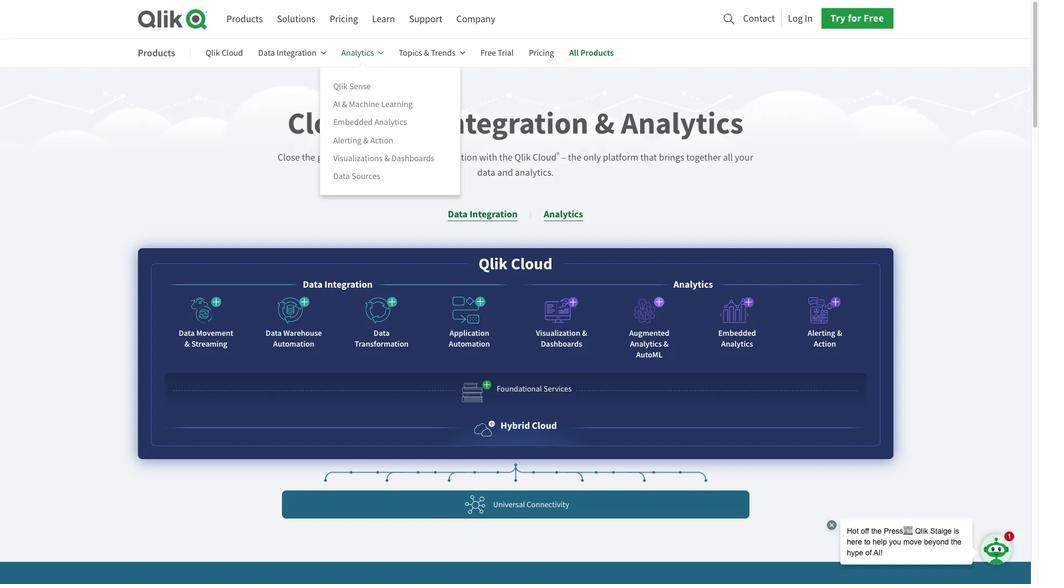 Task type: vqa. For each thing, say whether or not it's contained in the screenshot.
bottom PRICING Link
yes



Task type: locate. For each thing, give the bounding box(es) containing it.
0 vertical spatial embedded analytics
[[333, 117, 407, 128]]

try for free
[[831, 12, 885, 25]]

0 vertical spatial analytics link
[[342, 40, 384, 66]]

support
[[409, 13, 443, 25]]

embedded analytics inside topics & trends menu
[[333, 117, 407, 128]]

dashboards for visualization & dashboards
[[541, 339, 583, 350]]

data,
[[376, 152, 397, 164]]

dashboards for visualizations & dashboards
[[392, 153, 435, 164]]

2 vertical spatial data integration
[[303, 278, 373, 291]]

1 horizontal spatial qlik cloud
[[479, 254, 553, 275]]

visualizations
[[333, 153, 383, 164]]

0 horizontal spatial action
[[371, 135, 394, 146]]

visualizations & dashboards
[[333, 153, 435, 164]]

1 horizontal spatial embedded
[[719, 328, 757, 339]]

automl
[[637, 350, 663, 361]]

embedded analytics
[[333, 117, 407, 128], [719, 328, 757, 350]]

qlik cloud
[[206, 48, 243, 59], [479, 254, 553, 275]]

3 the from the left
[[568, 152, 582, 164]]

and
[[435, 152, 450, 164], [498, 167, 513, 179]]

action inside button
[[815, 339, 837, 350]]

0 vertical spatial and
[[435, 152, 450, 164]]

the right with
[[500, 152, 513, 164]]

warehouse
[[284, 328, 322, 339]]

1 vertical spatial free
[[481, 48, 496, 59]]

and left action
[[435, 152, 450, 164]]

0 vertical spatial alerting & action
[[333, 135, 394, 146]]

data inside 'data movement & streaming'
[[179, 328, 195, 339]]

the for close the gaps between data, insights, and action with the qlik cloud ®
[[302, 152, 316, 164]]

with
[[480, 152, 498, 164]]

qlik inside topics & trends menu
[[333, 81, 348, 92]]

embedded inside button
[[719, 328, 757, 339]]

in
[[805, 12, 813, 25]]

data inside "data sources" link
[[333, 171, 350, 182]]

analytics inside embedded analytics link
[[375, 117, 407, 128]]

products inside qlik main element
[[227, 13, 263, 25]]

the right –
[[568, 152, 582, 164]]

products right all
[[581, 47, 614, 59]]

integration inside products menu bar
[[277, 48, 317, 59]]

analytics
[[342, 48, 374, 59], [621, 103, 744, 144], [375, 117, 407, 128], [544, 208, 584, 221], [674, 278, 714, 291], [631, 339, 662, 350], [722, 339, 754, 350]]

application automation button
[[432, 293, 508, 354]]

data integration link down the data
[[448, 208, 518, 222]]

analytics inside augmented analytics & automl
[[631, 339, 662, 350]]

0 horizontal spatial alerting
[[333, 135, 362, 146]]

1 vertical spatial alerting
[[808, 328, 836, 339]]

only
[[584, 152, 601, 164]]

free
[[864, 12, 885, 25], [481, 48, 496, 59]]

pricing inside qlik main element
[[330, 13, 358, 25]]

pricing left all
[[529, 48, 554, 59]]

that
[[641, 152, 657, 164]]

free left trial
[[481, 48, 496, 59]]

0 horizontal spatial and
[[435, 152, 450, 164]]

pricing link
[[330, 9, 358, 29], [529, 40, 554, 66]]

action
[[452, 152, 478, 164]]

menu bar containing products
[[227, 9, 496, 29]]

connectivity
[[527, 500, 570, 511]]

qlik
[[206, 48, 220, 59], [333, 81, 348, 92], [515, 152, 531, 164], [479, 254, 508, 275]]

1 the from the left
[[302, 152, 316, 164]]

insights,
[[398, 152, 433, 164]]

0 horizontal spatial qlik cloud
[[206, 48, 243, 59]]

ai & machine learning link
[[333, 99, 413, 111]]

1 horizontal spatial data integration link
[[448, 208, 518, 222]]

0 vertical spatial qlik cloud
[[206, 48, 243, 59]]

0 vertical spatial data integration link
[[258, 40, 326, 66]]

1 vertical spatial and
[[498, 167, 513, 179]]

try
[[831, 12, 846, 25]]

data inside data warehouse automation
[[266, 328, 282, 339]]

alerting inside alerting & action link
[[333, 135, 362, 146]]

products up 'qlik cloud' link
[[227, 13, 263, 25]]

1 vertical spatial data integration link
[[448, 208, 518, 222]]

topics
[[399, 48, 423, 59]]

free inside products menu bar
[[481, 48, 496, 59]]

1 horizontal spatial analytics link
[[544, 208, 584, 222]]

pricing link left all
[[529, 40, 554, 66]]

1 vertical spatial analytics link
[[544, 208, 584, 222]]

1 horizontal spatial dashboards
[[541, 339, 583, 350]]

company link
[[457, 9, 496, 29]]

products down go to the home page. image
[[138, 46, 175, 59]]

cloud
[[222, 48, 243, 59], [288, 103, 365, 144], [533, 152, 557, 164], [511, 254, 553, 275], [532, 420, 557, 433]]

free trial link
[[481, 40, 514, 66]]

& inside 'data movement & streaming'
[[185, 339, 190, 350]]

trends
[[431, 48, 456, 59]]

1 horizontal spatial alerting
[[808, 328, 836, 339]]

alerting & action button
[[788, 293, 864, 354]]

data integration inside products menu bar
[[258, 48, 317, 59]]

1 vertical spatial embedded
[[719, 328, 757, 339]]

embedded
[[333, 117, 373, 128], [719, 328, 757, 339]]

1 vertical spatial pricing
[[529, 48, 554, 59]]

1 horizontal spatial free
[[864, 12, 885, 25]]

1 horizontal spatial and
[[498, 167, 513, 179]]

pricing left the "learn" on the top of the page
[[330, 13, 358, 25]]

qlik sense
[[333, 81, 371, 92]]

integration
[[277, 48, 317, 59], [439, 103, 589, 144], [470, 208, 518, 221], [325, 278, 373, 291]]

0 horizontal spatial analytics link
[[342, 40, 384, 66]]

0 vertical spatial embedded
[[333, 117, 373, 128]]

sources
[[352, 171, 381, 182]]

alerting
[[333, 135, 362, 146], [808, 328, 836, 339]]

hybrid cloud button
[[474, 419, 557, 438]]

data integration link down solutions at the top of page
[[258, 40, 326, 66]]

embedded analytics link
[[333, 117, 407, 129]]

1 horizontal spatial pricing
[[529, 48, 554, 59]]

foundational services
[[497, 384, 572, 395]]

1 horizontal spatial action
[[815, 339, 837, 350]]

0 vertical spatial alerting
[[333, 135, 362, 146]]

free inside qlik main element
[[864, 12, 885, 25]]

menu bar
[[227, 9, 496, 29]]

0 horizontal spatial automation
[[273, 339, 315, 350]]

data sources
[[333, 171, 381, 182]]

data integration
[[258, 48, 317, 59], [448, 208, 518, 221], [303, 278, 373, 291]]

0 vertical spatial data integration
[[258, 48, 317, 59]]

action inside topics & trends menu
[[371, 135, 394, 146]]

&
[[424, 48, 430, 59], [342, 99, 347, 110], [595, 103, 615, 144], [364, 135, 369, 146], [385, 153, 390, 164], [582, 328, 588, 339], [838, 328, 843, 339], [185, 339, 190, 350], [664, 339, 669, 350]]

menu bar inside qlik main element
[[227, 9, 496, 29]]

0 vertical spatial action
[[371, 135, 394, 146]]

products menu bar
[[138, 40, 629, 195]]

embedded analytics inside button
[[719, 328, 757, 350]]

1 vertical spatial data integration
[[448, 208, 518, 221]]

the inside – the only platform that brings together all your data and analytics.
[[568, 152, 582, 164]]

0 horizontal spatial free
[[481, 48, 496, 59]]

automation
[[273, 339, 315, 350], [449, 339, 490, 350]]

data warehouse automation
[[266, 328, 322, 350]]

1 vertical spatial pricing link
[[529, 40, 554, 66]]

0 vertical spatial pricing link
[[330, 9, 358, 29]]

alerting inside 'alerting & action' button
[[808, 328, 836, 339]]

1 horizontal spatial the
[[500, 152, 513, 164]]

1 vertical spatial embedded analytics
[[719, 328, 757, 350]]

0 vertical spatial free
[[864, 12, 885, 25]]

data sources link
[[333, 170, 381, 182]]

1 horizontal spatial embedded analytics
[[719, 328, 757, 350]]

close the gaps between data, insights, and action with the qlik cloud ®
[[278, 151, 560, 164]]

integration down solutions at the top of page
[[277, 48, 317, 59]]

dashboards inside topics & trends menu
[[392, 153, 435, 164]]

1 vertical spatial action
[[815, 339, 837, 350]]

1 automation from the left
[[273, 339, 315, 350]]

action
[[371, 135, 394, 146], [815, 339, 837, 350]]

0 vertical spatial dashboards
[[392, 153, 435, 164]]

the left gaps
[[302, 152, 316, 164]]

learning
[[381, 99, 413, 110]]

visualization & dashboards button
[[524, 293, 600, 354]]

1 horizontal spatial alerting & action
[[808, 328, 843, 350]]

and right the data
[[498, 167, 513, 179]]

solutions link
[[277, 9, 316, 29]]

topics & trends menu
[[320, 67, 461, 195]]

alerting & action
[[333, 135, 394, 146], [808, 328, 843, 350]]

data
[[258, 48, 275, 59], [371, 103, 433, 144], [333, 171, 350, 182], [448, 208, 468, 221], [303, 278, 323, 291], [179, 328, 195, 339], [266, 328, 282, 339], [374, 328, 390, 339]]

qlik main element
[[227, 8, 894, 29]]

pricing
[[330, 13, 358, 25], [529, 48, 554, 59]]

free right for
[[864, 12, 885, 25]]

alerting & action link
[[333, 135, 394, 147]]

& inside "visualization & dashboards"
[[582, 328, 588, 339]]

0 vertical spatial pricing
[[330, 13, 358, 25]]

data integration link
[[258, 40, 326, 66], [448, 208, 518, 222]]

contact
[[744, 12, 776, 25]]

the
[[302, 152, 316, 164], [500, 152, 513, 164], [568, 152, 582, 164]]

0 horizontal spatial alerting & action
[[333, 135, 394, 146]]

0 horizontal spatial embedded analytics
[[333, 117, 407, 128]]

topics & trends link
[[399, 40, 466, 66]]

augmented
[[630, 328, 670, 339]]

1 horizontal spatial products
[[227, 13, 263, 25]]

alerting & action inside topics & trends menu
[[333, 135, 394, 146]]

0 horizontal spatial products
[[138, 46, 175, 59]]

dashboards inside "visualization & dashboards"
[[541, 339, 583, 350]]

universal
[[494, 500, 525, 511]]

0 horizontal spatial embedded
[[333, 117, 373, 128]]

integration up with
[[439, 103, 589, 144]]

platform
[[603, 152, 639, 164]]

analytics link down analytics.
[[544, 208, 584, 222]]

1 vertical spatial alerting & action
[[808, 328, 843, 350]]

0 horizontal spatial pricing
[[330, 13, 358, 25]]

1 vertical spatial qlik cloud
[[479, 254, 553, 275]]

brings
[[659, 152, 685, 164]]

2 horizontal spatial the
[[568, 152, 582, 164]]

1 horizontal spatial automation
[[449, 339, 490, 350]]

1 vertical spatial dashboards
[[541, 339, 583, 350]]

pricing link left the "learn" on the top of the page
[[330, 9, 358, 29]]

ai
[[333, 99, 340, 110]]

0 horizontal spatial dashboards
[[392, 153, 435, 164]]

analytics link up sense
[[342, 40, 384, 66]]

0 horizontal spatial the
[[302, 152, 316, 164]]

streaming
[[192, 339, 228, 350]]

analytics link
[[342, 40, 384, 66], [544, 208, 584, 222]]



Task type: describe. For each thing, give the bounding box(es) containing it.
all
[[570, 47, 579, 59]]

qlik cloud link
[[206, 40, 243, 66]]

ai & machine learning
[[333, 99, 413, 110]]

universal connectivity
[[494, 500, 570, 511]]

visualization & dashboards
[[536, 328, 588, 350]]

all products link
[[570, 40, 614, 66]]

log
[[789, 12, 803, 25]]

data inside data transformation
[[374, 328, 390, 339]]

between
[[339, 152, 374, 164]]

–
[[562, 152, 566, 164]]

analytics link inside products menu bar
[[342, 40, 384, 66]]

automation inside data warehouse automation
[[273, 339, 315, 350]]

1 horizontal spatial pricing link
[[529, 40, 554, 66]]

2 the from the left
[[500, 152, 513, 164]]

integration up data transformation button
[[325, 278, 373, 291]]

support link
[[409, 9, 443, 29]]

trial
[[498, 48, 514, 59]]

the for – the only platform that brings together all your data and analytics.
[[568, 152, 582, 164]]

sense
[[350, 81, 371, 92]]

augmented analytics & automl
[[630, 328, 670, 361]]

data transformation button
[[344, 293, 420, 354]]

all products
[[570, 47, 614, 59]]

®
[[557, 151, 560, 159]]

alerting & action inside button
[[808, 328, 843, 350]]

visualization
[[536, 328, 581, 339]]

integration down the data
[[470, 208, 518, 221]]

analytics.
[[515, 167, 554, 179]]

machine
[[349, 99, 380, 110]]

try for free link
[[822, 8, 894, 29]]

pricing inside products menu bar
[[529, 48, 554, 59]]

2 horizontal spatial products
[[581, 47, 614, 59]]

contact link
[[744, 10, 776, 28]]

go to the home page. image
[[138, 9, 207, 30]]

movement
[[197, 328, 233, 339]]

for
[[849, 12, 862, 25]]

– the only platform that brings together all your data and analytics.
[[478, 152, 754, 179]]

gaps
[[317, 152, 337, 164]]

qlik inside close the gaps between data, insights, and action with the qlik cloud ®
[[515, 152, 531, 164]]

foundational services button
[[164, 374, 867, 410]]

cloud inside 'qlik cloud' link
[[222, 48, 243, 59]]

hybrid cloud
[[501, 420, 557, 433]]

log in
[[789, 12, 813, 25]]

together
[[687, 152, 722, 164]]

transformation
[[355, 339, 409, 350]]

foundational
[[497, 384, 542, 395]]

2 automation from the left
[[449, 339, 490, 350]]

data transformation
[[355, 328, 409, 350]]

and inside – the only platform that brings together all your data and analytics.
[[498, 167, 513, 179]]

learn
[[372, 13, 395, 25]]

augmented analytics & automl button
[[612, 293, 688, 365]]

data
[[478, 167, 496, 179]]

free trial
[[481, 48, 514, 59]]

0 horizontal spatial data integration link
[[258, 40, 326, 66]]

application automation
[[449, 328, 490, 350]]

topics & trends
[[399, 48, 456, 59]]

embedded analytics button
[[700, 293, 776, 354]]

& inside augmented analytics & automl
[[664, 339, 669, 350]]

application
[[450, 328, 490, 339]]

embedded inside topics & trends menu
[[333, 117, 373, 128]]

visualizations & dashboards link
[[333, 152, 435, 164]]

data movement & streaming button
[[168, 293, 244, 354]]

cloud data integration & analytics
[[288, 103, 744, 144]]

and inside close the gaps between data, insights, and action with the qlik cloud ®
[[435, 152, 450, 164]]

qlik cloud inside products menu bar
[[206, 48, 243, 59]]

data movement & streaming
[[179, 328, 233, 350]]

cloud inside close the gaps between data, insights, and action with the qlik cloud ®
[[533, 152, 557, 164]]

products link
[[227, 9, 263, 29]]

products for products menu bar
[[138, 46, 175, 59]]

all
[[724, 152, 733, 164]]

solutions
[[277, 13, 316, 25]]

hybrid
[[501, 420, 530, 433]]

cloud inside hybrid cloud button
[[532, 420, 557, 433]]

learn link
[[372, 9, 395, 29]]

products for products link
[[227, 13, 263, 25]]

data warehouse automation button
[[256, 293, 332, 354]]

services
[[544, 384, 572, 395]]

analytics inside embedded analytics
[[722, 339, 754, 350]]

log in link
[[789, 10, 813, 28]]

your
[[735, 152, 754, 164]]

qlik sense link
[[333, 81, 371, 93]]

close
[[278, 152, 300, 164]]

company
[[457, 13, 496, 25]]

0 horizontal spatial pricing link
[[330, 9, 358, 29]]



